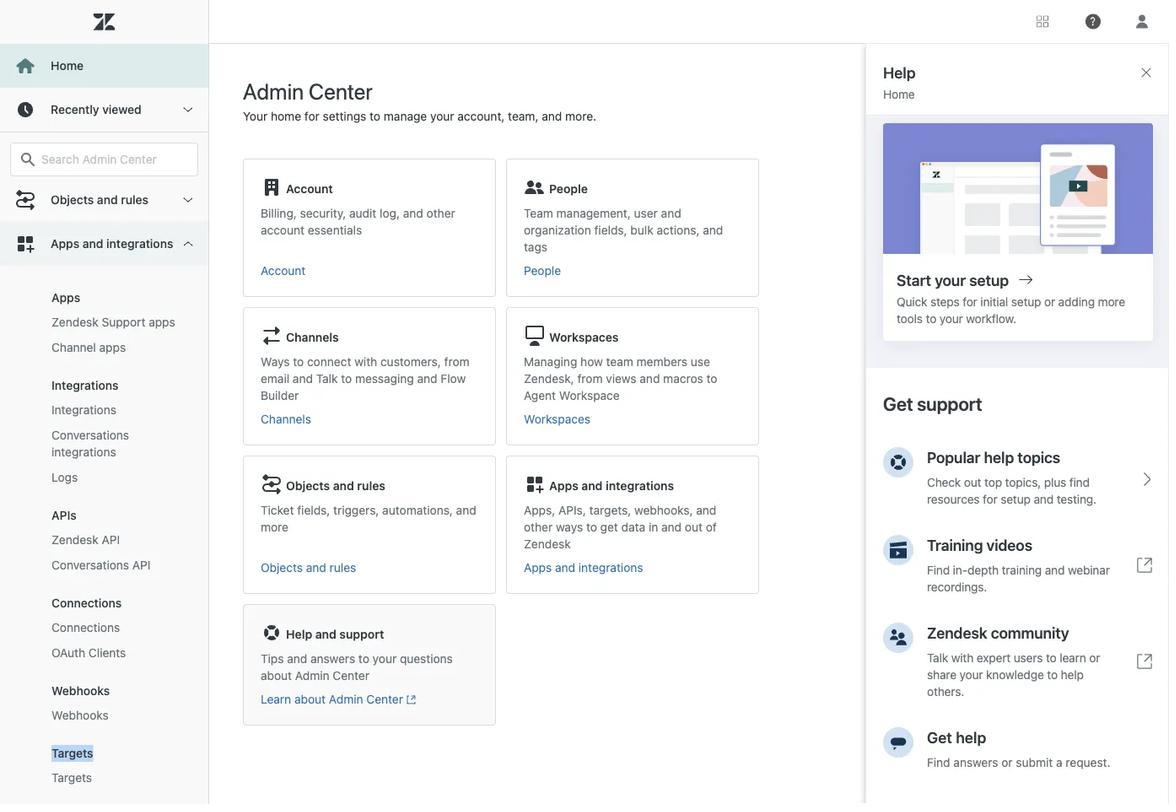 Task type: locate. For each thing, give the bounding box(es) containing it.
2 zendesk from the top
[[51, 533, 98, 547]]

help image
[[1086, 14, 1101, 29]]

0 vertical spatial connections element
[[51, 596, 122, 610]]

integrations up conversations integrations
[[51, 403, 116, 417]]

zendesk products image
[[1037, 16, 1049, 27]]

0 vertical spatial targets
[[51, 746, 93, 760]]

api
[[102, 533, 120, 547], [132, 558, 151, 572]]

targets element up targets link
[[51, 746, 93, 760]]

0 vertical spatial targets element
[[51, 746, 93, 760]]

integrations up 'logs'
[[51, 445, 116, 459]]

0 vertical spatial apps
[[51, 237, 79, 251]]

connections
[[51, 596, 122, 610], [51, 621, 120, 635]]

0 horizontal spatial apps
[[99, 341, 126, 354]]

apps for apps element
[[51, 291, 80, 305]]

1 conversations from the top
[[51, 428, 129, 442]]

1 targets from the top
[[51, 746, 93, 760]]

1 vertical spatial targets element
[[51, 770, 92, 787]]

channel apps link
[[45, 335, 192, 360]]

api inside conversations api element
[[132, 558, 151, 572]]

webhooks element
[[51, 684, 110, 698], [51, 707, 109, 724]]

apps inside group
[[51, 291, 80, 305]]

1 vertical spatial connections element
[[51, 619, 120, 636]]

2 conversations from the top
[[51, 558, 129, 572]]

integrations
[[106, 237, 173, 251], [51, 445, 116, 459]]

0 vertical spatial zendesk
[[51, 315, 98, 329]]

0 vertical spatial integrations
[[106, 237, 173, 251]]

zendesk api element
[[51, 532, 120, 549]]

webhooks for 2nd webhooks element from the top of the apps and integrations group
[[51, 709, 109, 722]]

1 vertical spatial webhooks
[[51, 709, 109, 722]]

0 horizontal spatial api
[[102, 533, 120, 547]]

tree item
[[0, 222, 208, 804]]

channel
[[51, 341, 96, 354]]

zendesk support apps
[[51, 315, 175, 329]]

targets element
[[51, 746, 93, 760], [51, 770, 92, 787]]

clients
[[89, 646, 126, 660]]

1 vertical spatial integrations
[[51, 445, 116, 459]]

logs link
[[45, 465, 192, 490]]

api up conversations api link
[[102, 533, 120, 547]]

0 vertical spatial apps
[[149, 315, 175, 329]]

and left rules
[[97, 193, 118, 207]]

and down objects and rules
[[83, 237, 103, 251]]

apps and integrations button
[[0, 222, 208, 266]]

and inside dropdown button
[[83, 237, 103, 251]]

2 targets from the top
[[51, 771, 92, 785]]

integrations down the channel apps "element"
[[51, 379, 119, 392]]

apps down objects
[[51, 237, 79, 251]]

conversations down integrations link
[[51, 428, 129, 442]]

integrations element down the channel apps "element"
[[51, 379, 119, 392]]

integrations element
[[51, 379, 119, 392], [51, 402, 116, 419]]

1 vertical spatial targets
[[51, 771, 92, 785]]

1 connections element from the top
[[51, 596, 122, 610]]

1 connections from the top
[[51, 596, 122, 610]]

zendesk support apps element
[[51, 314, 175, 331]]

viewed
[[102, 103, 142, 116]]

1 vertical spatial integrations element
[[51, 402, 116, 419]]

and inside dropdown button
[[97, 193, 118, 207]]

1 vertical spatial apps
[[99, 341, 126, 354]]

oauth clients element
[[51, 645, 126, 662]]

connections up connections link
[[51, 596, 122, 610]]

2 webhooks from the top
[[51, 709, 109, 722]]

connections element
[[51, 596, 122, 610], [51, 619, 120, 636]]

oauth clients
[[51, 646, 126, 660]]

integrations element up conversations integrations
[[51, 402, 116, 419]]

0 vertical spatial webhooks
[[51, 684, 110, 698]]

integrations down rules
[[106, 237, 173, 251]]

zendesk down "apis" element
[[51, 533, 98, 547]]

1 webhooks from the top
[[51, 684, 110, 698]]

conversations
[[51, 428, 129, 442], [51, 558, 129, 572]]

0 vertical spatial connections
[[51, 596, 122, 610]]

zendesk api link
[[45, 527, 192, 553]]

2 integrations from the top
[[51, 403, 116, 417]]

apps down zendesk support apps element at top left
[[99, 341, 126, 354]]

apps and integrations
[[51, 237, 173, 251]]

zendesk
[[51, 315, 98, 329], [51, 533, 98, 547]]

targets down webhooks link at the bottom left of the page
[[51, 771, 92, 785]]

support
[[102, 315, 146, 329]]

1 zendesk from the top
[[51, 315, 98, 329]]

targets up targets link
[[51, 746, 93, 760]]

tree
[[0, 178, 208, 804]]

integrations link
[[45, 398, 192, 423]]

apps and integrations group
[[0, 266, 208, 804]]

1 vertical spatial api
[[132, 558, 151, 572]]

connections element up connections link
[[51, 596, 122, 610]]

api for conversations api
[[132, 558, 151, 572]]

logs element
[[51, 469, 78, 486]]

0 vertical spatial conversations
[[51, 428, 129, 442]]

webhooks link
[[45, 703, 192, 728]]

connections element up oauth clients in the bottom left of the page
[[51, 619, 120, 636]]

logs
[[51, 471, 78, 484]]

connections for 1st connections element
[[51, 596, 122, 610]]

webhooks
[[51, 684, 110, 698], [51, 709, 109, 722]]

api inside zendesk api element
[[102, 533, 120, 547]]

0 vertical spatial integrations element
[[51, 379, 119, 392]]

home
[[51, 59, 84, 73]]

1 vertical spatial apps
[[51, 291, 80, 305]]

None search field
[[2, 143, 207, 176]]

0 vertical spatial integrations
[[51, 379, 119, 392]]

integrations
[[51, 379, 119, 392], [51, 403, 116, 417]]

0 vertical spatial webhooks element
[[51, 684, 110, 698]]

targets element down webhooks link at the bottom left of the page
[[51, 770, 92, 787]]

targets
[[51, 746, 93, 760], [51, 771, 92, 785]]

tree containing objects and rules
[[0, 178, 208, 804]]

primary element
[[0, 0, 209, 804]]

apps up channel
[[51, 291, 80, 305]]

1 horizontal spatial api
[[132, 558, 151, 572]]

1 vertical spatial connections
[[51, 621, 120, 635]]

connections up oauth clients in the bottom left of the page
[[51, 621, 120, 635]]

conversations for api
[[51, 558, 129, 572]]

0 vertical spatial api
[[102, 533, 120, 547]]

apps inside dropdown button
[[51, 237, 79, 251]]

apps element
[[51, 291, 80, 305]]

0 vertical spatial and
[[97, 193, 118, 207]]

1 vertical spatial integrations
[[51, 403, 116, 417]]

apis element
[[51, 508, 77, 522]]

api down zendesk api link
[[132, 558, 151, 572]]

apps
[[149, 315, 175, 329], [99, 341, 126, 354]]

1 vertical spatial and
[[83, 237, 103, 251]]

zendesk up channel
[[51, 315, 98, 329]]

apps right support
[[149, 315, 175, 329]]

conversations down zendesk api element at the left bottom of page
[[51, 558, 129, 572]]

1 vertical spatial conversations
[[51, 558, 129, 572]]

1 integrations from the top
[[51, 379, 119, 392]]

tree item containing apps and integrations
[[0, 222, 208, 804]]

1 vertical spatial webhooks element
[[51, 707, 109, 724]]

2 webhooks element from the top
[[51, 707, 109, 724]]

apis
[[51, 508, 77, 522]]

conversations api
[[51, 558, 151, 572]]

apps
[[51, 237, 79, 251], [51, 291, 80, 305]]

1 vertical spatial zendesk
[[51, 533, 98, 547]]

objects and rules
[[51, 193, 149, 207]]

and
[[97, 193, 118, 207], [83, 237, 103, 251]]

2 connections from the top
[[51, 621, 120, 635]]

and for apps
[[83, 237, 103, 251]]



Task type: vqa. For each thing, say whether or not it's contained in the screenshot.
integrations
yes



Task type: describe. For each thing, give the bounding box(es) containing it.
and for objects
[[97, 193, 118, 207]]

objects and rules button
[[0, 178, 208, 222]]

home button
[[0, 44, 208, 88]]

1 targets element from the top
[[51, 746, 93, 760]]

tree item inside primary element
[[0, 222, 208, 804]]

oauth clients link
[[45, 641, 192, 666]]

user menu image
[[1132, 11, 1154, 32]]

conversations integrations link
[[45, 423, 192, 465]]

api for zendesk api
[[102, 533, 120, 547]]

recently viewed button
[[0, 88, 208, 132]]

none search field inside primary element
[[2, 143, 207, 176]]

2 integrations element from the top
[[51, 402, 116, 419]]

1 integrations element from the top
[[51, 379, 119, 392]]

webhooks for first webhooks element from the top
[[51, 684, 110, 698]]

apps inside "element"
[[99, 341, 126, 354]]

integrations inside conversations integrations
[[51, 445, 116, 459]]

rules
[[121, 193, 149, 207]]

oauth
[[51, 646, 85, 660]]

zendesk for zendesk support apps
[[51, 315, 98, 329]]

objects
[[51, 193, 94, 207]]

2 connections element from the top
[[51, 619, 120, 636]]

channel apps element
[[51, 339, 126, 356]]

2 targets element from the top
[[51, 770, 92, 787]]

1 webhooks element from the top
[[51, 684, 110, 698]]

1 horizontal spatial apps
[[149, 315, 175, 329]]

tree inside primary element
[[0, 178, 208, 804]]

conversations integrations element
[[51, 427, 185, 461]]

conversations api element
[[51, 557, 151, 574]]

zendesk api
[[51, 533, 120, 547]]

connections link
[[45, 615, 192, 641]]

recently
[[51, 103, 99, 116]]

zendesk for zendesk api
[[51, 533, 98, 547]]

conversations for integrations
[[51, 428, 129, 442]]

Search Admin Center field
[[41, 152, 187, 167]]

integrations inside dropdown button
[[106, 237, 173, 251]]

channel apps
[[51, 341, 126, 354]]

conversations integrations
[[51, 428, 129, 459]]

apps for apps and integrations
[[51, 237, 79, 251]]

connections for second connections element
[[51, 621, 120, 635]]

targets link
[[45, 765, 192, 791]]

zendesk support apps link
[[45, 310, 192, 335]]

recently viewed
[[51, 103, 142, 116]]

conversations api link
[[45, 553, 192, 578]]



